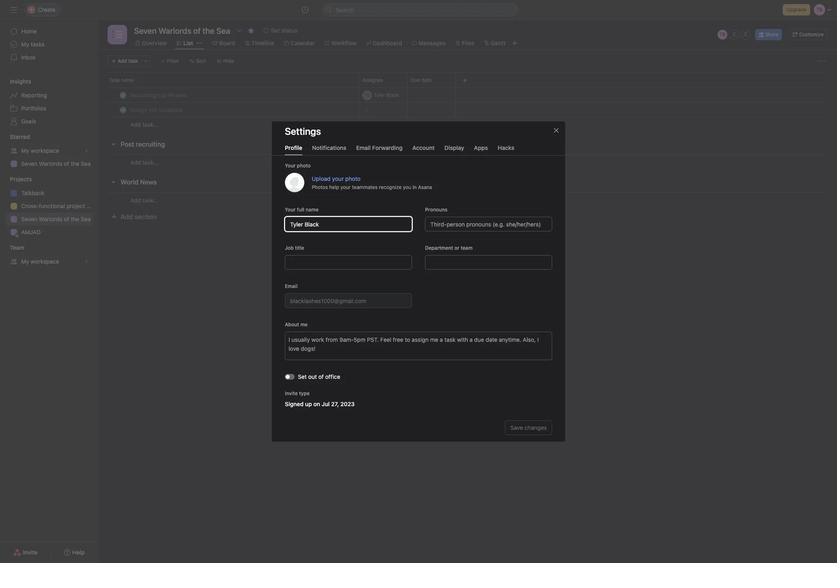 Task type: describe. For each thing, give the bounding box(es) containing it.
timeline
[[252, 40, 274, 46]]

post
[[121, 141, 134, 148]]

upload your photo photos help your teammates recognize you in asana
[[312, 175, 432, 190]]

sea for second seven warlords of the sea link from the bottom
[[81, 160, 91, 167]]

profile
[[285, 144, 302, 151]]

0 vertical spatial your
[[332, 175, 344, 182]]

1 vertical spatial your
[[341, 184, 351, 190]]

notifications
[[312, 144, 347, 151]]

recognize
[[379, 184, 402, 190]]

notifications button
[[312, 144, 347, 155]]

starred
[[10, 133, 30, 140]]

help
[[329, 184, 339, 190]]

task
[[128, 58, 138, 64]]

my workspace link inside the teams element
[[5, 255, 93, 268]]

portfolios
[[21, 105, 46, 112]]

messages link
[[412, 39, 446, 48]]

add task… button for news
[[130, 196, 158, 205]]

pronouns
[[425, 207, 448, 213]]

world
[[121, 179, 139, 186]]

add task… row for post recruiting
[[98, 155, 838, 170]]

set out of office
[[298, 374, 340, 380]]

seven warlords of the sea for second seven warlords of the sea link from the top of the page
[[21, 216, 91, 223]]

workspace for 'my workspace' link inside the starred element
[[31, 147, 59, 154]]

Assign HQ locations text field
[[128, 106, 185, 114]]

of for second seven warlords of the sea link from the top of the page
[[64, 216, 69, 223]]

dashboard
[[373, 40, 402, 46]]

team
[[10, 244, 24, 251]]

close image
[[553, 127, 560, 134]]

invite for invite
[[23, 549, 38, 556]]

gantt
[[491, 40, 506, 46]]

department
[[425, 245, 453, 251]]

your for your photo
[[285, 207, 296, 213]]

cross-functional project plan
[[21, 203, 98, 210]]

tyler black
[[374, 92, 399, 98]]

job
[[285, 245, 294, 251]]

of for second seven warlords of the sea link from the bottom
[[64, 160, 69, 167]]

email for email
[[285, 283, 298, 290]]

calendar
[[291, 40, 315, 46]]

add inside header untitled section tree grid
[[130, 121, 141, 128]]

2023
[[341, 401, 355, 408]]

signed
[[285, 401, 304, 408]]

tb inside row
[[364, 92, 371, 98]]

cross-
[[21, 203, 39, 210]]

assign hq locations cell
[[98, 102, 359, 117]]

upload your photo button
[[312, 175, 361, 182]]

seven warlords of the sea for second seven warlords of the sea link from the bottom
[[21, 160, 91, 167]]

set
[[298, 374, 307, 380]]

on
[[314, 401, 320, 408]]

changes
[[525, 424, 547, 431]]

about me
[[285, 322, 308, 328]]

add task… row for world news
[[98, 192, 838, 208]]

insights element
[[0, 74, 98, 130]]

add section button
[[108, 210, 160, 224]]

gantt link
[[484, 39, 506, 48]]

tasks
[[31, 41, 45, 48]]

warlords for second seven warlords of the sea link from the top of the page
[[39, 216, 62, 223]]

board
[[219, 40, 235, 46]]

up
[[305, 401, 312, 408]]

seven for second seven warlords of the sea link from the top of the page
[[21, 216, 37, 223]]

Recruiting top Pirates text field
[[128, 91, 189, 99]]

email for email forwarding
[[356, 144, 371, 151]]

Completed checkbox
[[118, 105, 128, 115]]

talkback link
[[5, 187, 93, 200]]

0 horizontal spatial photo
[[297, 163, 311, 169]]

starred button
[[0, 133, 30, 141]]

in
[[413, 184, 417, 190]]

1 add task… row from the top
[[98, 117, 838, 132]]

due date
[[411, 77, 432, 83]]

my tasks link
[[5, 38, 93, 51]]

amjad link
[[5, 226, 93, 239]]

files link
[[456, 39, 475, 48]]

type
[[299, 391, 310, 397]]

list
[[183, 40, 193, 46]]

save
[[511, 424, 523, 431]]

upgrade button
[[783, 4, 811, 15]]

header untitled section tree grid
[[98, 88, 838, 132]]

amjad
[[21, 229, 41, 236]]

timeline link
[[245, 39, 274, 48]]

settings
[[285, 126, 321, 137]]

completed image for assign hq locations text field
[[118, 105, 128, 115]]

my for my tasks link
[[21, 41, 29, 48]]

tyler
[[374, 92, 385, 98]]

add inside button
[[118, 58, 127, 64]]

about
[[285, 322, 299, 328]]

add section
[[121, 213, 157, 221]]

jul
[[322, 401, 330, 408]]

add task… inside header untitled section tree grid
[[130, 121, 158, 128]]

add down post recruiting
[[130, 159, 141, 166]]

add task… for news
[[130, 197, 158, 204]]

account
[[413, 144, 435, 151]]

upload new photo image
[[285, 173, 305, 192]]

or
[[455, 245, 460, 251]]

add task
[[118, 58, 138, 64]]

add up add section "button"
[[130, 197, 141, 204]]

tb button
[[718, 30, 728, 40]]

apps
[[474, 144, 488, 151]]

row containing task name
[[98, 73, 838, 88]]

email forwarding button
[[356, 144, 403, 155]]

I usually work from 9am-5pm PST. Feel free to assign me a task with a due date anytime. Also, I love dogs! text field
[[285, 332, 553, 360]]

list link
[[177, 39, 193, 48]]

invite for invite type signed up on jul 27, 2023
[[285, 391, 298, 397]]

world news
[[121, 179, 157, 186]]

collapse task list for this section image
[[110, 141, 117, 148]]

department or team
[[425, 245, 473, 251]]

assignee
[[362, 77, 383, 83]]

inbox link
[[5, 51, 93, 64]]

news
[[140, 179, 157, 186]]

teammates
[[352, 184, 378, 190]]

share
[[766, 31, 779, 38]]

27,
[[331, 401, 339, 408]]

1 seven warlords of the sea link from the top
[[5, 157, 93, 170]]

insights button
[[0, 77, 31, 86]]

projects
[[10, 176, 32, 183]]

collapse task list for this section image
[[110, 179, 117, 186]]

section
[[135, 213, 157, 221]]

asana
[[418, 184, 432, 190]]



Task type: vqa. For each thing, say whether or not it's contained in the screenshot.
24
no



Task type: locate. For each thing, give the bounding box(es) containing it.
2 sea from the top
[[81, 216, 91, 223]]

2 seven warlords of the sea link from the top
[[5, 213, 93, 226]]

warlords
[[39, 160, 62, 167], [39, 216, 62, 223]]

projects element
[[0, 172, 98, 241]]

1 vertical spatial seven
[[21, 216, 37, 223]]

completed image for recruiting top pirates text field
[[118, 90, 128, 100]]

1 vertical spatial my workspace link
[[5, 255, 93, 268]]

photos
[[312, 184, 328, 190]]

the for second seven warlords of the sea link from the top of the page
[[71, 216, 79, 223]]

seven warlords of the sea inside starred element
[[21, 160, 91, 167]]

sea inside projects element
[[81, 216, 91, 223]]

2 add task… row from the top
[[98, 155, 838, 170]]

0 vertical spatial tb
[[720, 31, 726, 38]]

me
[[301, 322, 308, 328]]

the inside projects element
[[71, 216, 79, 223]]

1 completed image from the top
[[118, 90, 128, 100]]

1 my workspace link from the top
[[5, 144, 93, 157]]

1 horizontal spatial name
[[306, 207, 319, 213]]

of up "talkback" link
[[64, 160, 69, 167]]

task… up section
[[143, 197, 158, 204]]

warlords inside projects element
[[39, 216, 62, 223]]

task… inside header untitled section tree grid
[[143, 121, 158, 128]]

out
[[308, 374, 317, 380]]

1 vertical spatial your
[[285, 207, 296, 213]]

profile button
[[285, 144, 302, 155]]

black
[[387, 92, 399, 98]]

workflow
[[331, 40, 357, 46]]

1 vertical spatial seven warlords of the sea link
[[5, 213, 93, 226]]

seven warlords of the sea down cross-functional project plan
[[21, 216, 91, 223]]

1 workspace from the top
[[31, 147, 59, 154]]

add task… button inside header untitled section tree grid
[[130, 120, 158, 129]]

email
[[356, 144, 371, 151], [285, 283, 298, 290]]

seven warlords of the sea link
[[5, 157, 93, 170], [5, 213, 93, 226]]

1 vertical spatial add task…
[[130, 159, 158, 166]]

1 your from the top
[[285, 163, 296, 169]]

my workspace link down goals link
[[5, 144, 93, 157]]

None text field
[[285, 255, 412, 270]]

add task… button down assign hq locations text field
[[130, 120, 158, 129]]

seven warlords of the sea link up "talkback" link
[[5, 157, 93, 170]]

invite button
[[8, 546, 43, 560]]

1 horizontal spatial email
[[356, 144, 371, 151]]

add up post recruiting
[[130, 121, 141, 128]]

3 add task… button from the top
[[130, 196, 158, 205]]

seven
[[21, 160, 37, 167], [21, 216, 37, 223]]

forwarding
[[372, 144, 403, 151]]

task name
[[109, 77, 134, 83]]

your
[[285, 163, 296, 169], [285, 207, 296, 213]]

my down team
[[21, 258, 29, 265]]

insights
[[10, 78, 31, 85]]

2 my from the top
[[21, 147, 29, 154]]

task… down recruiting
[[143, 159, 158, 166]]

workflow link
[[325, 39, 357, 48]]

seven warlords of the sea link down functional
[[5, 213, 93, 226]]

the for second seven warlords of the sea link from the bottom
[[71, 160, 79, 167]]

invite inside 'invite' button
[[23, 549, 38, 556]]

1 vertical spatial name
[[306, 207, 319, 213]]

workspace inside the teams element
[[31, 258, 59, 265]]

0 vertical spatial email
[[356, 144, 371, 151]]

dashboard link
[[366, 39, 402, 48]]

apps button
[[474, 144, 488, 155]]

row
[[98, 73, 838, 88], [108, 87, 828, 88], [98, 88, 838, 103], [98, 102, 838, 117]]

2 vertical spatial add task…
[[130, 197, 158, 204]]

3 add task… row from the top
[[98, 192, 838, 208]]

1 horizontal spatial photo
[[345, 175, 361, 182]]

2 seven warlords of the sea from the top
[[21, 216, 91, 223]]

0 vertical spatial workspace
[[31, 147, 59, 154]]

0 vertical spatial my
[[21, 41, 29, 48]]

add task… row up display at the right top of page
[[98, 117, 838, 132]]

plan
[[87, 203, 98, 210]]

your photo
[[285, 163, 311, 169]]

the inside starred element
[[71, 160, 79, 167]]

1 vertical spatial invite
[[23, 549, 38, 556]]

add task… row
[[98, 117, 838, 132], [98, 155, 838, 170], [98, 192, 838, 208]]

reporting link
[[5, 89, 93, 102]]

0 vertical spatial name
[[121, 77, 134, 83]]

warlords for second seven warlords of the sea link from the bottom
[[39, 160, 62, 167]]

your right help
[[341, 184, 351, 190]]

hacks button
[[498, 144, 515, 155]]

display
[[445, 144, 464, 151]]

0 vertical spatial warlords
[[39, 160, 62, 167]]

account button
[[413, 144, 435, 155]]

photo down profile button
[[297, 163, 311, 169]]

my inside starred element
[[21, 147, 29, 154]]

goals link
[[5, 115, 93, 128]]

my tasks
[[21, 41, 45, 48]]

list image
[[113, 30, 122, 40]]

seven up projects
[[21, 160, 37, 167]]

date
[[422, 77, 432, 83]]

upgrade
[[787, 7, 807, 13]]

your for settings
[[285, 163, 296, 169]]

0 horizontal spatial name
[[121, 77, 134, 83]]

my workspace down starred
[[21, 147, 59, 154]]

name right full
[[306, 207, 319, 213]]

2 my workspace from the top
[[21, 258, 59, 265]]

email left forwarding
[[356, 144, 371, 151]]

seven inside starred element
[[21, 160, 37, 167]]

warlords up "talkback" link
[[39, 160, 62, 167]]

0 vertical spatial of
[[64, 160, 69, 167]]

title
[[295, 245, 304, 251]]

of right out at left
[[319, 374, 324, 380]]

add left task
[[118, 58, 127, 64]]

0 vertical spatial add task… row
[[98, 117, 838, 132]]

my inside the teams element
[[21, 258, 29, 265]]

add inside "button"
[[121, 213, 133, 221]]

2 add task… button from the top
[[130, 158, 158, 167]]

tb inside button
[[720, 31, 726, 38]]

team
[[461, 245, 473, 251]]

0 horizontal spatial email
[[285, 283, 298, 290]]

home link
[[5, 25, 93, 38]]

sea inside starred element
[[81, 160, 91, 167]]

1 vertical spatial email
[[285, 283, 298, 290]]

functional
[[39, 203, 65, 210]]

add task… button for recruiting
[[130, 158, 158, 167]]

row containing tb
[[98, 88, 838, 103]]

seven inside projects element
[[21, 216, 37, 223]]

set out of office switch
[[285, 374, 295, 380]]

3 task… from the top
[[143, 197, 158, 204]]

seven warlords of the sea inside projects element
[[21, 216, 91, 223]]

Completed checkbox
[[118, 90, 128, 100]]

workspace down the amjad link
[[31, 258, 59, 265]]

task… for recruiting
[[143, 159, 158, 166]]

2 vertical spatial task…
[[143, 197, 158, 204]]

add task… for recruiting
[[130, 159, 158, 166]]

recruiting top pirates cell
[[98, 88, 359, 103]]

0 vertical spatial my workspace link
[[5, 144, 93, 157]]

task… for news
[[143, 197, 158, 204]]

my down starred
[[21, 147, 29, 154]]

0 vertical spatial your
[[285, 163, 296, 169]]

3 my from the top
[[21, 258, 29, 265]]

project
[[67, 203, 85, 210]]

1 warlords from the top
[[39, 160, 62, 167]]

1 vertical spatial completed image
[[118, 105, 128, 115]]

2 my workspace link from the top
[[5, 255, 93, 268]]

of down cross-functional project plan
[[64, 216, 69, 223]]

1 vertical spatial my workspace
[[21, 258, 59, 265]]

office
[[325, 374, 340, 380]]

photo inside upload your photo photos help your teammates recognize you in asana
[[345, 175, 361, 182]]

job title
[[285, 245, 304, 251]]

2 add task… from the top
[[130, 159, 158, 166]]

my for 'my workspace' link in the the teams element
[[21, 258, 29, 265]]

1 vertical spatial task…
[[143, 159, 158, 166]]

my left tasks
[[21, 41, 29, 48]]

the up "talkback" link
[[71, 160, 79, 167]]

warlords down cross-functional project plan link
[[39, 216, 62, 223]]

email inside button
[[356, 144, 371, 151]]

name right task
[[121, 77, 134, 83]]

completed image down completed option
[[118, 105, 128, 115]]

task
[[109, 77, 120, 83]]

0 vertical spatial task…
[[143, 121, 158, 128]]

1 vertical spatial my
[[21, 147, 29, 154]]

my workspace for 'my workspace' link inside the starred element
[[21, 147, 59, 154]]

my workspace inside the teams element
[[21, 258, 59, 265]]

1 my from the top
[[21, 41, 29, 48]]

1 my workspace from the top
[[21, 147, 59, 154]]

of inside starred element
[[64, 160, 69, 167]]

my workspace for 'my workspace' link in the the teams element
[[21, 258, 59, 265]]

seven down cross-
[[21, 216, 37, 223]]

0 vertical spatial add task… button
[[130, 120, 158, 129]]

0 horizontal spatial tb
[[364, 92, 371, 98]]

recruiting
[[136, 141, 165, 148]]

the
[[71, 160, 79, 167], [71, 216, 79, 223]]

workspace down goals link
[[31, 147, 59, 154]]

portfolios link
[[5, 102, 93, 115]]

1 vertical spatial sea
[[81, 216, 91, 223]]

post recruiting
[[121, 141, 165, 148]]

1 vertical spatial workspace
[[31, 258, 59, 265]]

my workspace
[[21, 147, 59, 154], [21, 258, 59, 265]]

add task… row up third-person pronouns (e.g. she/her/hers) text box
[[98, 192, 838, 208]]

2 task… from the top
[[143, 159, 158, 166]]

1 seven warlords of the sea from the top
[[21, 160, 91, 167]]

messages
[[419, 40, 446, 46]]

add task… button up section
[[130, 196, 158, 205]]

1 vertical spatial photo
[[345, 175, 361, 182]]

your up help
[[332, 175, 344, 182]]

0 vertical spatial add task…
[[130, 121, 158, 128]]

warlords inside starred element
[[39, 160, 62, 167]]

1 vertical spatial of
[[64, 216, 69, 223]]

overview
[[142, 40, 167, 46]]

my workspace down team
[[21, 258, 59, 265]]

files
[[462, 40, 475, 46]]

teams element
[[0, 241, 98, 270]]

2 vertical spatial add task… button
[[130, 196, 158, 205]]

2 seven from the top
[[21, 216, 37, 223]]

2 vertical spatial my
[[21, 258, 29, 265]]

3 add task… from the top
[[130, 197, 158, 204]]

2 workspace from the top
[[31, 258, 59, 265]]

add
[[118, 58, 127, 64], [130, 121, 141, 128], [130, 159, 141, 166], [130, 197, 141, 204], [121, 213, 133, 221]]

your down profile button
[[285, 163, 296, 169]]

name
[[121, 77, 134, 83], [306, 207, 319, 213]]

save changes
[[511, 424, 547, 431]]

inbox
[[21, 54, 35, 61]]

1 vertical spatial seven warlords of the sea
[[21, 216, 91, 223]]

sea
[[81, 160, 91, 167], [81, 216, 91, 223]]

add task… up section
[[130, 197, 158, 204]]

my inside global element
[[21, 41, 29, 48]]

invite inside invite type signed up on jul 27, 2023
[[285, 391, 298, 397]]

1 horizontal spatial tb
[[720, 31, 726, 38]]

completed image
[[118, 90, 128, 100], [118, 105, 128, 115]]

add task… button down post recruiting button
[[130, 158, 158, 167]]

cross-functional project plan link
[[5, 200, 98, 213]]

0 vertical spatial seven warlords of the sea
[[21, 160, 91, 167]]

1 horizontal spatial invite
[[285, 391, 298, 397]]

add left section
[[121, 213, 133, 221]]

save changes button
[[505, 421, 553, 435]]

share button
[[755, 29, 783, 40]]

your
[[332, 175, 344, 182], [341, 184, 351, 190]]

projects button
[[0, 175, 32, 183]]

add task… row down display at the right top of page
[[98, 155, 838, 170]]

completed image inside recruiting top pirates cell
[[118, 90, 128, 100]]

my for 'my workspace' link inside the starred element
[[21, 147, 29, 154]]

workspace for 'my workspace' link in the the teams element
[[31, 258, 59, 265]]

add task… down post recruiting button
[[130, 159, 158, 166]]

None text field
[[132, 23, 232, 38], [285, 217, 412, 232], [425, 255, 553, 270], [285, 294, 412, 308], [132, 23, 232, 38], [285, 217, 412, 232], [425, 255, 553, 270], [285, 294, 412, 308]]

email up about
[[285, 283, 298, 290]]

0 vertical spatial seven warlords of the sea link
[[5, 157, 93, 170]]

seven warlords of the sea
[[21, 160, 91, 167], [21, 216, 91, 223]]

completed image inside "assign hq locations" cell
[[118, 105, 128, 115]]

hide sidebar image
[[11, 7, 17, 13]]

my workspace inside starred element
[[21, 147, 59, 154]]

0 horizontal spatial invite
[[23, 549, 38, 556]]

display button
[[445, 144, 464, 155]]

2 your from the top
[[285, 207, 296, 213]]

of
[[64, 160, 69, 167], [64, 216, 69, 223], [319, 374, 324, 380]]

home
[[21, 28, 37, 35]]

1 add task… from the top
[[130, 121, 158, 128]]

1 add task… button from the top
[[130, 120, 158, 129]]

0 vertical spatial seven
[[21, 160, 37, 167]]

hacks
[[498, 144, 515, 151]]

remove from starred image
[[248, 27, 254, 34]]

0 vertical spatial sea
[[81, 160, 91, 167]]

1 seven from the top
[[21, 160, 37, 167]]

sea for second seven warlords of the sea link from the top of the page
[[81, 216, 91, 223]]

invite
[[285, 391, 298, 397], [23, 549, 38, 556]]

1 sea from the top
[[81, 160, 91, 167]]

0 vertical spatial the
[[71, 160, 79, 167]]

completed image up completed checkbox
[[118, 90, 128, 100]]

workspace inside starred element
[[31, 147, 59, 154]]

seven warlords of the sea up "talkback" link
[[21, 160, 91, 167]]

2 warlords from the top
[[39, 216, 62, 223]]

0 vertical spatial photo
[[297, 163, 311, 169]]

you
[[403, 184, 411, 190]]

photo up teammates
[[345, 175, 361, 182]]

tb
[[720, 31, 726, 38], [364, 92, 371, 98]]

2 vertical spatial add task… row
[[98, 192, 838, 208]]

of inside projects element
[[64, 216, 69, 223]]

1 the from the top
[[71, 160, 79, 167]]

1 vertical spatial add task… button
[[130, 158, 158, 167]]

task… down assign hq locations text field
[[143, 121, 158, 128]]

email forwarding
[[356, 144, 403, 151]]

the down project
[[71, 216, 79, 223]]

1 vertical spatial add task… row
[[98, 155, 838, 170]]

add task… down assign hq locations text field
[[130, 121, 158, 128]]

Third-person pronouns (e.g. she/her/hers) text field
[[425, 217, 553, 232]]

2 the from the top
[[71, 216, 79, 223]]

board link
[[213, 39, 235, 48]]

0 vertical spatial my workspace
[[21, 147, 59, 154]]

1 vertical spatial the
[[71, 216, 79, 223]]

2 completed image from the top
[[118, 105, 128, 115]]

my workspace link inside starred element
[[5, 144, 93, 157]]

global element
[[0, 20, 98, 69]]

1 task… from the top
[[143, 121, 158, 128]]

your left full
[[285, 207, 296, 213]]

calendar link
[[284, 39, 315, 48]]

starred element
[[0, 130, 98, 172]]

0 vertical spatial invite
[[285, 391, 298, 397]]

0 vertical spatial completed image
[[118, 90, 128, 100]]

1 vertical spatial tb
[[364, 92, 371, 98]]

seven for second seven warlords of the sea link from the bottom
[[21, 160, 37, 167]]

my workspace link down the amjad link
[[5, 255, 93, 268]]

2 vertical spatial of
[[319, 374, 324, 380]]

1 vertical spatial warlords
[[39, 216, 62, 223]]

invite type signed up on jul 27, 2023
[[285, 391, 355, 408]]



